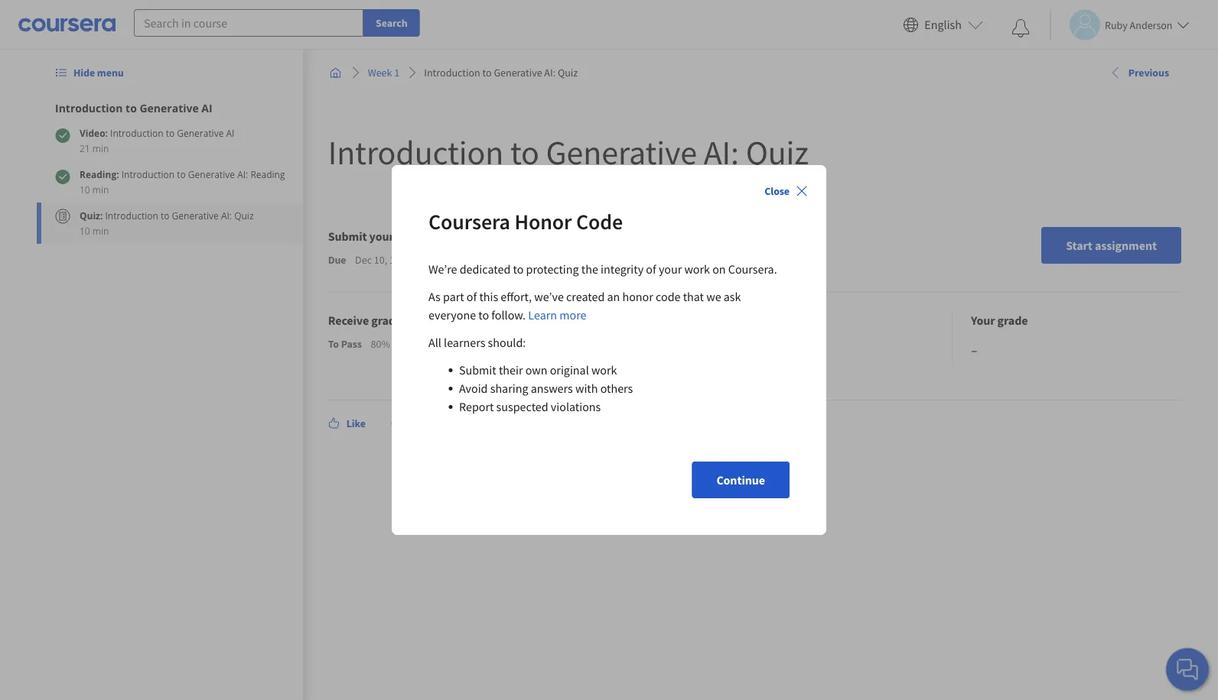 Task type: vqa. For each thing, say whether or not it's contained in the screenshot.
COMPLETED IMAGE
yes



Task type: describe. For each thing, give the bounding box(es) containing it.
we're dedicated to protecting the integrity of your work on coursera.
[[429, 262, 777, 277]]

0 horizontal spatial your
[[369, 229, 394, 244]]

hide menu button
[[49, 59, 130, 86]]

pst
[[432, 253, 449, 267]]

to inside quiz: introduction to generative ai: quiz 10 min
[[161, 209, 170, 222]]

week 1 link
[[362, 59, 406, 86]]

start
[[1066, 238, 1093, 253]]

search button
[[363, 9, 420, 37]]

1 vertical spatial introduction to generative ai: quiz
[[328, 131, 809, 173]]

coursera honor code
[[429, 209, 623, 235]]

to inside reading: introduction to generative ai: reading 10 min
[[177, 168, 186, 181]]

coursera honor code dialog
[[392, 165, 826, 536]]

we're
[[429, 262, 457, 277]]

introduction to generative ai
[[55, 101, 212, 115]]

own
[[525, 363, 548, 378]]

coursera.
[[728, 262, 777, 277]]

dec
[[355, 253, 372, 267]]

submit for submit their own original work avoid sharing answers with others report suspected violations
[[459, 363, 496, 378]]

to inside video: introduction to generative ai 21 min
[[166, 127, 175, 139]]

on
[[713, 262, 726, 277]]

show notifications image
[[1012, 19, 1030, 37]]

code
[[656, 289, 681, 305]]

follow.
[[492, 308, 526, 323]]

sharing
[[490, 381, 528, 396]]

pm
[[416, 253, 429, 267]]

receive
[[328, 313, 369, 328]]

completed image for video:
[[55, 128, 70, 143]]

your
[[971, 313, 995, 328]]

chat with us image
[[1175, 658, 1200, 683]]

suspected
[[496, 399, 548, 415]]

protecting
[[526, 262, 579, 277]]

like button
[[322, 410, 372, 438]]

we
[[706, 289, 721, 305]]

honor
[[515, 209, 572, 235]]

home image
[[330, 67, 342, 79]]

this
[[479, 289, 498, 305]]

coursera
[[429, 209, 510, 235]]

as part of this effort, we've created an honor code that we ask everyone to follow.
[[429, 289, 741, 323]]

others
[[600, 381, 633, 396]]

grade for receive grade
[[371, 313, 402, 328]]

0 vertical spatial of
[[646, 262, 656, 277]]

introduction to generative ai: quiz link
[[418, 59, 584, 86]]

like
[[346, 417, 366, 431]]

close
[[765, 184, 790, 198]]

0 horizontal spatial assignment
[[396, 229, 458, 244]]

integrity
[[601, 262, 644, 277]]

higher
[[404, 337, 433, 351]]

all
[[429, 335, 441, 350]]

report
[[459, 399, 494, 415]]

grade for your grade
[[998, 313, 1028, 328]]

start assignment
[[1066, 238, 1157, 253]]

10 for quiz: introduction to generative ai: quiz 10 min
[[80, 225, 90, 237]]

introduction to generative ai button
[[55, 100, 285, 116]]

quiz inside quiz: introduction to generative ai: quiz 10 min
[[234, 209, 254, 222]]

generative inside quiz: introduction to generative ai: quiz 10 min
[[172, 209, 219, 222]]

dec 10, 11:59 pm pst
[[355, 253, 449, 267]]

introduction inside video: introduction to generative ai 21 min
[[110, 127, 163, 139]]

learn more link
[[528, 308, 587, 323]]

0 vertical spatial work
[[684, 262, 710, 277]]

to inside as part of this effort, we've created an honor code that we ask everyone to follow.
[[478, 308, 489, 323]]

submit for submit your assignment
[[328, 229, 367, 244]]

learn
[[528, 308, 557, 323]]

introduction inside reading: introduction to generative ai: reading 10 min
[[121, 168, 175, 181]]

generative inside video: introduction to generative ai 21 min
[[177, 127, 224, 139]]

everyone
[[429, 308, 476, 323]]

generative inside dropdown button
[[140, 101, 199, 115]]

close button
[[758, 178, 814, 205]]

coursera image
[[18, 12, 116, 37]]

their
[[499, 363, 523, 378]]

receive grade
[[328, 313, 402, 328]]

ai inside video: introduction to generative ai 21 min
[[226, 127, 235, 139]]

effort,
[[501, 289, 532, 305]]

reading
[[251, 168, 285, 181]]

introduction inside dropdown button
[[55, 101, 123, 115]]

all learners should:
[[429, 335, 526, 350]]

submit your assignment
[[328, 229, 458, 244]]

original
[[550, 363, 589, 378]]

code
[[576, 209, 623, 235]]

your inside coursera honor code dialog
[[659, 262, 682, 277]]

hide menu
[[73, 66, 124, 80]]



Task type: locate. For each thing, give the bounding box(es) containing it.
ai: inside reading: introduction to generative ai: reading 10 min
[[237, 168, 248, 181]]

submit up avoid
[[459, 363, 496, 378]]

of right integrity
[[646, 262, 656, 277]]

1 horizontal spatial work
[[684, 262, 710, 277]]

learners
[[444, 335, 485, 350]]

min down "quiz:" on the top
[[92, 225, 109, 237]]

violations
[[551, 399, 601, 415]]

min for reading:
[[92, 183, 109, 196]]

work left on
[[684, 262, 710, 277]]

min
[[92, 142, 109, 155], [92, 183, 109, 196], [92, 225, 109, 237]]

created
[[566, 289, 605, 305]]

previous
[[1129, 66, 1169, 79]]

1 grade from the left
[[371, 313, 402, 328]]

1 horizontal spatial of
[[646, 262, 656, 277]]

submit their own original work avoid sharing answers with others report suspected violations
[[459, 363, 633, 415]]

1 horizontal spatial ai
[[226, 127, 235, 139]]

introduction
[[424, 66, 480, 80], [55, 101, 123, 115], [110, 127, 163, 139], [328, 131, 504, 173], [121, 168, 175, 181], [105, 209, 158, 222]]

1 horizontal spatial quiz
[[558, 66, 578, 80]]

ai down introduction to generative ai dropdown button
[[226, 127, 235, 139]]

quiz: introduction to generative ai: quiz 10 min
[[80, 209, 254, 237]]

0 vertical spatial introduction to generative ai: quiz
[[424, 66, 578, 80]]

0 vertical spatial ai
[[202, 101, 212, 115]]

2 vertical spatial min
[[92, 225, 109, 237]]

2 min from the top
[[92, 183, 109, 196]]

or
[[392, 337, 402, 351]]

1 vertical spatial min
[[92, 183, 109, 196]]

0 horizontal spatial quiz
[[234, 209, 254, 222]]

week
[[368, 66, 392, 80]]

1 vertical spatial 10
[[80, 225, 90, 237]]

0 vertical spatial completed image
[[55, 128, 70, 143]]

3 min from the top
[[92, 225, 109, 237]]

ai
[[202, 101, 212, 115], [226, 127, 235, 139]]

of
[[646, 262, 656, 277], [467, 289, 477, 305]]

grade up 80%
[[371, 313, 402, 328]]

submit inside the submit their own original work avoid sharing answers with others report suspected violations
[[459, 363, 496, 378]]

of inside as part of this effort, we've created an honor code that we ask everyone to follow.
[[467, 289, 477, 305]]

your
[[369, 229, 394, 244], [659, 262, 682, 277]]

1 10 from the top
[[80, 183, 90, 196]]

1 horizontal spatial your
[[659, 262, 682, 277]]

continue button
[[692, 462, 790, 499]]

as
[[429, 289, 441, 305]]

completed image
[[55, 128, 70, 143], [55, 169, 70, 185]]

work up others
[[591, 363, 617, 378]]

Search in course text field
[[134, 9, 363, 37]]

part
[[443, 289, 464, 305]]

1 vertical spatial completed image
[[55, 169, 70, 185]]

assignment inside button
[[1095, 238, 1157, 253]]

assignment
[[396, 229, 458, 244], [1095, 238, 1157, 253]]

ask
[[724, 289, 741, 305]]

reading: introduction to generative ai: reading 10 min
[[80, 168, 285, 196]]

0 horizontal spatial grade
[[371, 313, 402, 328]]

completed image left the reading:
[[55, 169, 70, 185]]

video:
[[80, 127, 108, 139]]

10 inside reading: introduction to generative ai: reading 10 min
[[80, 183, 90, 196]]

week 1
[[368, 66, 400, 80]]

1 vertical spatial your
[[659, 262, 682, 277]]

2 grade from the left
[[998, 313, 1028, 328]]

10
[[80, 183, 90, 196], [80, 225, 90, 237]]

start assignment button
[[1042, 227, 1182, 264]]

10 for reading: introduction to generative ai: reading 10 min
[[80, 183, 90, 196]]

1 horizontal spatial submit
[[459, 363, 496, 378]]

to
[[482, 66, 492, 80], [126, 101, 137, 115], [166, 127, 175, 139], [510, 131, 539, 173], [177, 168, 186, 181], [161, 209, 170, 222], [513, 262, 524, 277], [478, 308, 489, 323]]

ai: inside quiz: introduction to generative ai: quiz 10 min
[[221, 209, 232, 222]]

answers
[[531, 381, 573, 396]]

0 horizontal spatial submit
[[328, 229, 367, 244]]

should:
[[488, 335, 526, 350]]

1 horizontal spatial grade
[[998, 313, 1028, 328]]

english
[[925, 17, 962, 33]]

0 horizontal spatial of
[[467, 289, 477, 305]]

quiz:
[[80, 209, 103, 222]]

menu
[[97, 66, 124, 80]]

1
[[394, 66, 400, 80]]

1 completed image from the top
[[55, 128, 70, 143]]

11:59
[[390, 253, 414, 267]]

search
[[376, 16, 408, 30]]

due
[[328, 253, 346, 267]]

0 vertical spatial your
[[369, 229, 394, 244]]

quiz
[[558, 66, 578, 80], [746, 131, 809, 173], [234, 209, 254, 222]]

of left this
[[467, 289, 477, 305]]

introduction inside quiz: introduction to generative ai: quiz 10 min
[[105, 209, 158, 222]]

ai up video: introduction to generative ai 21 min
[[202, 101, 212, 115]]

we've
[[534, 289, 564, 305]]

min inside quiz: introduction to generative ai: quiz 10 min
[[92, 225, 109, 237]]

video: introduction to generative ai 21 min
[[80, 127, 235, 155]]

your up 10, at the left top
[[369, 229, 394, 244]]

0 vertical spatial submit
[[328, 229, 367, 244]]

min right 21
[[92, 142, 109, 155]]

2 10 from the top
[[80, 225, 90, 237]]

reading:
[[80, 168, 119, 181]]

work
[[684, 262, 710, 277], [591, 363, 617, 378]]

-
[[971, 336, 978, 363]]

honor
[[622, 289, 653, 305]]

1 vertical spatial quiz
[[746, 131, 809, 173]]

min inside reading: introduction to generative ai: reading 10 min
[[92, 183, 109, 196]]

learn more
[[528, 308, 587, 323]]

work inside the submit their own original work avoid sharing answers with others report suspected violations
[[591, 363, 617, 378]]

1 horizontal spatial assignment
[[1095, 238, 1157, 253]]

that
[[683, 289, 704, 305]]

10 down "quiz:" on the top
[[80, 225, 90, 237]]

1 vertical spatial submit
[[459, 363, 496, 378]]

0 vertical spatial min
[[92, 142, 109, 155]]

assignment right start
[[1095, 238, 1157, 253]]

80% or higher
[[371, 337, 433, 351]]

2 horizontal spatial quiz
[[746, 131, 809, 173]]

generative
[[494, 66, 542, 80], [140, 101, 199, 115], [177, 127, 224, 139], [546, 131, 697, 173], [188, 168, 235, 181], [172, 209, 219, 222]]

0 vertical spatial quiz
[[558, 66, 578, 80]]

hide
[[73, 66, 95, 80]]

80%
[[371, 337, 390, 351]]

1 vertical spatial of
[[467, 289, 477, 305]]

dedicated
[[460, 262, 511, 277]]

your up code
[[659, 262, 682, 277]]

introduction to generative ai: quiz
[[424, 66, 578, 80], [328, 131, 809, 173]]

grade right your
[[998, 313, 1028, 328]]

1 min from the top
[[92, 142, 109, 155]]

the
[[581, 262, 598, 277]]

0 vertical spatial 10
[[80, 183, 90, 196]]

1 vertical spatial work
[[591, 363, 617, 378]]

to inside dropdown button
[[126, 101, 137, 115]]

pass
[[341, 337, 362, 351]]

2 vertical spatial quiz
[[234, 209, 254, 222]]

continue
[[717, 473, 765, 488]]

0 horizontal spatial work
[[591, 363, 617, 378]]

more
[[560, 308, 587, 323]]

ai inside dropdown button
[[202, 101, 212, 115]]

previous button
[[1104, 59, 1175, 86]]

0 horizontal spatial ai
[[202, 101, 212, 115]]

quiz inside introduction to generative ai: quiz link
[[558, 66, 578, 80]]

assignment up pm
[[396, 229, 458, 244]]

10,
[[374, 253, 387, 267]]

to pass
[[328, 337, 362, 351]]

21
[[80, 142, 90, 155]]

10 inside quiz: introduction to generative ai: quiz 10 min
[[80, 225, 90, 237]]

min down the reading:
[[92, 183, 109, 196]]

to
[[328, 337, 339, 351]]

completed image left 21
[[55, 128, 70, 143]]

submit up due
[[328, 229, 367, 244]]

min inside video: introduction to generative ai 21 min
[[92, 142, 109, 155]]

english button
[[897, 0, 989, 50]]

10 down the reading:
[[80, 183, 90, 196]]

with
[[575, 381, 598, 396]]

1 vertical spatial ai
[[226, 127, 235, 139]]

an
[[607, 289, 620, 305]]

completed image for reading:
[[55, 169, 70, 185]]

generative inside reading: introduction to generative ai: reading 10 min
[[188, 168, 235, 181]]

2 completed image from the top
[[55, 169, 70, 185]]

avoid
[[459, 381, 488, 396]]

your grade
[[971, 313, 1028, 328]]

min for quiz:
[[92, 225, 109, 237]]



